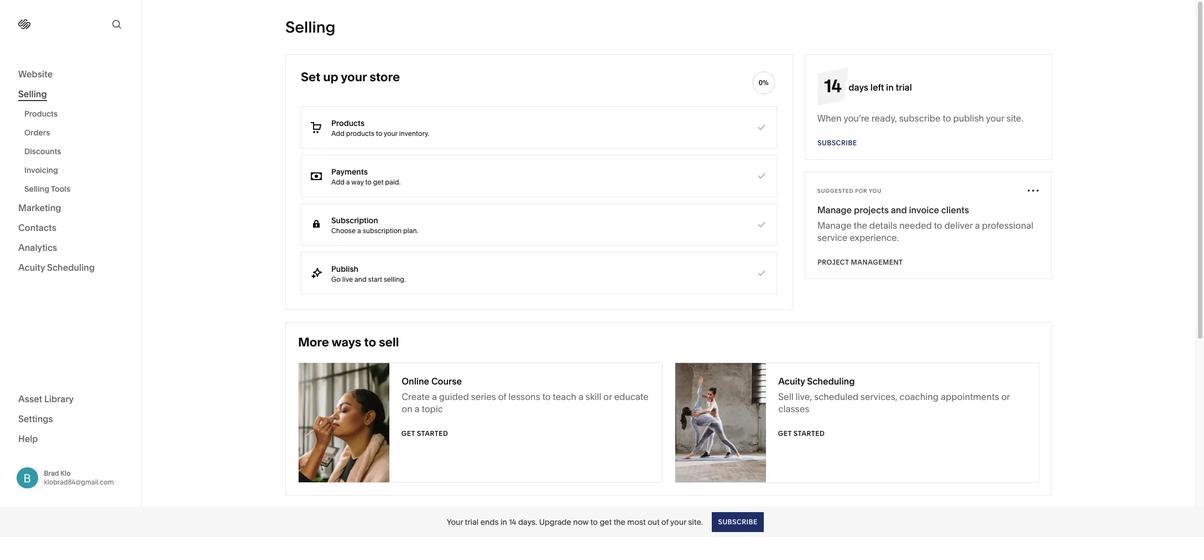 Task type: describe. For each thing, give the bounding box(es) containing it.
orders
[[24, 128, 50, 138]]

1 manage from the top
[[818, 205, 852, 216]]

plan.
[[403, 227, 419, 235]]

set
[[301, 70, 321, 85]]

help link
[[18, 433, 38, 445]]

your trial ends in 14 days. upgrade now to get the most out of your site.
[[447, 518, 703, 528]]

sell
[[379, 335, 399, 350]]

to inside online course create a guided series of lessons to teach a skill or educate on a topic
[[543, 392, 551, 403]]

website link
[[18, 68, 123, 81]]

your
[[447, 518, 463, 528]]

online
[[402, 376, 429, 387]]

products
[[346, 129, 375, 137]]

0 vertical spatial in
[[886, 82, 894, 93]]

out
[[648, 518, 660, 528]]

lessons
[[509, 392, 540, 403]]

create
[[402, 392, 430, 403]]

klo
[[60, 470, 71, 478]]

invoicing
[[24, 165, 58, 175]]

selling tools link
[[24, 180, 129, 199]]

appointments
[[941, 392, 1000, 403]]

discounts
[[24, 147, 61, 157]]

scheduled
[[814, 392, 859, 403]]

suggested
[[818, 188, 854, 194]]

marketing
[[18, 203, 61, 214]]

get for create a guided series of lessons to teach a skill or educate on a topic
[[402, 430, 416, 438]]

of inside online course create a guided series of lessons to teach a skill or educate on a topic
[[498, 392, 507, 403]]

selling link
[[18, 88, 123, 101]]

get started button for online course create a guided series of lessons to teach a skill or educate on a topic
[[402, 424, 449, 444]]

0 vertical spatial 14
[[825, 75, 842, 97]]

your right out
[[671, 518, 687, 528]]

management
[[851, 258, 903, 267]]

store
[[370, 70, 400, 85]]

subscribe
[[899, 113, 941, 124]]

the inside manage projects and invoice clients manage the details needed to deliver a professional service experience.
[[854, 220, 868, 231]]

now
[[573, 518, 589, 528]]

subscription choose a subscription plan.
[[331, 216, 419, 235]]

add for payments
[[331, 178, 345, 186]]

1 vertical spatial the
[[614, 518, 626, 528]]

a right on
[[415, 404, 420, 415]]

get started for online course create a guided series of lessons to teach a skill or educate on a topic
[[402, 430, 449, 438]]

online course create a guided series of lessons to teach a skill or educate on a topic
[[402, 376, 649, 415]]

on
[[402, 404, 413, 415]]

details
[[870, 220, 898, 231]]

service
[[818, 232, 848, 243]]

orders link
[[24, 123, 129, 142]]

you're
[[844, 113, 870, 124]]

days left in trial
[[849, 82, 912, 93]]

1 horizontal spatial trial
[[896, 82, 912, 93]]

live
[[342, 275, 353, 284]]

to right now
[[591, 518, 598, 528]]

started for live,
[[794, 430, 825, 438]]

for
[[856, 188, 868, 194]]

experience.
[[850, 232, 899, 243]]

acuity scheduling
[[18, 262, 95, 273]]

a left skill
[[579, 392, 584, 403]]

course
[[432, 376, 462, 387]]

tools
[[51, 184, 70, 194]]

subscription
[[331, 216, 378, 225]]

publish go live and start selling.
[[331, 264, 406, 284]]

start
[[368, 275, 382, 284]]

to left sell on the bottom of page
[[364, 335, 376, 350]]

deliver
[[945, 220, 973, 231]]

selling inside "link"
[[24, 184, 49, 194]]

a inside manage projects and invoice clients manage the details needed to deliver a professional service experience.
[[975, 220, 980, 231]]

clients
[[942, 205, 969, 216]]

left
[[871, 82, 884, 93]]

payments add a way to get paid.
[[331, 167, 401, 186]]

brad
[[44, 470, 59, 478]]

get started button for acuity scheduling sell live, scheduled services, coaching appointments or classes
[[779, 424, 825, 444]]

you
[[869, 188, 882, 194]]

a inside payments add a way to get paid.
[[346, 178, 350, 186]]

when
[[818, 113, 842, 124]]

products link
[[24, 105, 129, 123]]

contacts link
[[18, 222, 123, 235]]

and inside publish go live and start selling.
[[355, 275, 367, 284]]

needed
[[900, 220, 932, 231]]

go
[[331, 275, 341, 284]]

to inside payments add a way to get paid.
[[365, 178, 372, 186]]

settings link
[[18, 413, 123, 426]]

1 vertical spatial of
[[662, 518, 669, 528]]

asset library link
[[18, 393, 123, 406]]

marketing link
[[18, 202, 123, 215]]

guided
[[439, 392, 469, 403]]

professional
[[982, 220, 1034, 231]]

acuity for acuity scheduling sell live, scheduled services, coaching appointments or classes
[[779, 376, 805, 387]]

1 vertical spatial trial
[[465, 518, 479, 528]]

acuity scheduling link
[[18, 262, 123, 275]]

asset library
[[18, 394, 74, 405]]

suggested for you
[[818, 188, 882, 194]]

inventory.
[[399, 129, 430, 137]]

manage projects and invoice clients manage the details needed to deliver a professional service experience.
[[818, 205, 1034, 243]]



Task type: vqa. For each thing, say whether or not it's contained in the screenshot.
klo
yes



Task type: locate. For each thing, give the bounding box(es) containing it.
scheduling
[[47, 262, 95, 273], [807, 376, 855, 387]]

to inside manage projects and invoice clients manage the details needed to deliver a professional service experience.
[[934, 220, 943, 231]]

1 vertical spatial scheduling
[[807, 376, 855, 387]]

0 vertical spatial of
[[498, 392, 507, 403]]

0 horizontal spatial the
[[614, 518, 626, 528]]

0 vertical spatial add
[[331, 129, 345, 137]]

2 get started button from the left
[[779, 424, 825, 444]]

started down classes
[[794, 430, 825, 438]]

get started down classes
[[779, 430, 825, 438]]

scheduling for acuity scheduling sell live, scheduled services, coaching appointments or classes
[[807, 376, 855, 387]]

scheduling down the analytics 'link'
[[47, 262, 95, 273]]

to inside products add products to your inventory.
[[376, 129, 382, 137]]

get started button down topic
[[402, 424, 449, 444]]

2 started from the left
[[794, 430, 825, 438]]

0 vertical spatial scheduling
[[47, 262, 95, 273]]

1 horizontal spatial and
[[891, 205, 907, 216]]

live,
[[796, 392, 812, 403]]

1 horizontal spatial subscribe
[[818, 139, 857, 147]]

or inside online course create a guided series of lessons to teach a skill or educate on a topic
[[604, 392, 612, 403]]

get left paid.
[[373, 178, 384, 186]]

to left teach
[[543, 392, 551, 403]]

0 vertical spatial trial
[[896, 82, 912, 93]]

2 get started from the left
[[779, 430, 825, 438]]

1 vertical spatial in
[[501, 518, 507, 528]]

0 horizontal spatial and
[[355, 275, 367, 284]]

0 horizontal spatial trial
[[465, 518, 479, 528]]

invoicing link
[[24, 161, 129, 180]]

2 or from the left
[[1002, 392, 1010, 403]]

add inside payments add a way to get paid.
[[331, 178, 345, 186]]

1 horizontal spatial the
[[854, 220, 868, 231]]

up
[[323, 70, 339, 85]]

0 horizontal spatial products
[[24, 109, 58, 119]]

0 horizontal spatial subscribe
[[718, 518, 758, 526]]

your left inventory.
[[384, 129, 398, 137]]

get
[[402, 430, 416, 438], [779, 430, 792, 438]]

1 started from the left
[[417, 430, 449, 438]]

0 vertical spatial manage
[[818, 205, 852, 216]]

2 manage from the top
[[818, 220, 852, 231]]

subscribe button
[[818, 133, 857, 153], [712, 513, 764, 533]]

trial
[[896, 82, 912, 93], [465, 518, 479, 528]]

1 horizontal spatial 14
[[825, 75, 842, 97]]

ready,
[[872, 113, 897, 124]]

1 vertical spatial selling
[[18, 89, 47, 100]]

asset
[[18, 394, 42, 405]]

publish
[[954, 113, 984, 124]]

educate
[[614, 392, 649, 403]]

and up details
[[891, 205, 907, 216]]

0 horizontal spatial subscribe button
[[712, 513, 764, 533]]

1 horizontal spatial scheduling
[[807, 376, 855, 387]]

get started button down classes
[[779, 424, 825, 444]]

scheduling for acuity scheduling
[[47, 262, 95, 273]]

site.
[[1007, 113, 1024, 124], [688, 518, 703, 528]]

scheduling inside acuity scheduling sell live, scheduled services, coaching appointments or classes
[[807, 376, 855, 387]]

site. right the publish
[[1007, 113, 1024, 124]]

1 horizontal spatial acuity
[[779, 376, 805, 387]]

0 horizontal spatial get
[[402, 430, 416, 438]]

upgrade
[[539, 518, 572, 528]]

more ways to sell
[[298, 335, 399, 350]]

contacts
[[18, 222, 56, 233]]

or right appointments
[[1002, 392, 1010, 403]]

topic
[[422, 404, 443, 415]]

0 vertical spatial selling
[[286, 18, 336, 37]]

your right the publish
[[986, 113, 1005, 124]]

in
[[886, 82, 894, 93], [501, 518, 507, 528]]

1 horizontal spatial subscribe button
[[818, 133, 857, 153]]

site. right out
[[688, 518, 703, 528]]

get down on
[[402, 430, 416, 438]]

and right live
[[355, 275, 367, 284]]

the left most
[[614, 518, 626, 528]]

1 horizontal spatial or
[[1002, 392, 1010, 403]]

2 vertical spatial selling
[[24, 184, 49, 194]]

1 vertical spatial acuity
[[779, 376, 805, 387]]

get started down topic
[[402, 430, 449, 438]]

a down subscription
[[357, 227, 361, 235]]

1 horizontal spatial products
[[331, 118, 365, 128]]

acuity
[[18, 262, 45, 273], [779, 376, 805, 387]]

paid.
[[385, 178, 401, 186]]

the
[[854, 220, 868, 231], [614, 518, 626, 528]]

1 vertical spatial 14
[[509, 518, 517, 528]]

project management button
[[818, 253, 903, 273]]

a right deliver at the top right of page
[[975, 220, 980, 231]]

skill
[[586, 392, 602, 403]]

selling
[[286, 18, 336, 37], [18, 89, 47, 100], [24, 184, 49, 194]]

trial right left
[[896, 82, 912, 93]]

products for products add products to your inventory.
[[331, 118, 365, 128]]

0 horizontal spatial 14
[[509, 518, 517, 528]]

get right now
[[600, 518, 612, 528]]

0 horizontal spatial get started button
[[402, 424, 449, 444]]

1 vertical spatial site.
[[688, 518, 703, 528]]

1 vertical spatial and
[[355, 275, 367, 284]]

subscribe inside button
[[718, 518, 758, 526]]

2 get from the left
[[779, 430, 792, 438]]

ways
[[332, 335, 362, 350]]

or
[[604, 392, 612, 403], [1002, 392, 1010, 403]]

products for products
[[24, 109, 58, 119]]

trial right your
[[465, 518, 479, 528]]

0 vertical spatial and
[[891, 205, 907, 216]]

1 horizontal spatial get started
[[779, 430, 825, 438]]

most
[[627, 518, 646, 528]]

0 vertical spatial subscribe button
[[818, 133, 857, 153]]

acuity scheduling sell live, scheduled services, coaching appointments or classes
[[779, 376, 1010, 415]]

1 vertical spatial get
[[600, 518, 612, 528]]

0 horizontal spatial get
[[373, 178, 384, 186]]

project
[[818, 258, 849, 267]]

1 horizontal spatial site.
[[1007, 113, 1024, 124]]

selling up 'set'
[[286, 18, 336, 37]]

started down topic
[[417, 430, 449, 438]]

1 get started from the left
[[402, 430, 449, 438]]

1 horizontal spatial get
[[600, 518, 612, 528]]

1 horizontal spatial in
[[886, 82, 894, 93]]

analytics link
[[18, 242, 123, 255]]

when you're ready, subscribe to publish your site.
[[818, 113, 1024, 124]]

services,
[[861, 392, 898, 403]]

project management
[[818, 258, 903, 267]]

and
[[891, 205, 907, 216], [355, 275, 367, 284]]

klobrad84@gmail.com
[[44, 478, 114, 487]]

days
[[849, 82, 869, 93]]

0 horizontal spatial or
[[604, 392, 612, 403]]

manage up service
[[818, 220, 852, 231]]

1 vertical spatial subscribe
[[718, 518, 758, 526]]

payments
[[331, 167, 368, 177]]

discounts link
[[24, 142, 129, 161]]

sell
[[779, 392, 794, 403]]

in right ends
[[501, 518, 507, 528]]

0 horizontal spatial scheduling
[[47, 262, 95, 273]]

the up experience.
[[854, 220, 868, 231]]

coaching
[[900, 392, 939, 403]]

0 vertical spatial the
[[854, 220, 868, 231]]

0 horizontal spatial of
[[498, 392, 507, 403]]

1 add from the top
[[331, 129, 345, 137]]

0 vertical spatial subscribe
[[818, 139, 857, 147]]

selling tools
[[24, 184, 70, 194]]

started for a
[[417, 430, 449, 438]]

add for products
[[331, 129, 345, 137]]

1 vertical spatial add
[[331, 178, 345, 186]]

analytics
[[18, 242, 57, 253]]

1 vertical spatial manage
[[818, 220, 852, 231]]

get
[[373, 178, 384, 186], [600, 518, 612, 528]]

your inside products add products to your inventory.
[[384, 129, 398, 137]]

products up orders
[[24, 109, 58, 119]]

0 horizontal spatial site.
[[688, 518, 703, 528]]

1 horizontal spatial started
[[794, 430, 825, 438]]

1 get from the left
[[402, 430, 416, 438]]

1 or from the left
[[604, 392, 612, 403]]

of right out
[[662, 518, 669, 528]]

products inside products add products to your inventory.
[[331, 118, 365, 128]]

choose
[[331, 227, 356, 235]]

acuity down analytics
[[18, 262, 45, 273]]

0 horizontal spatial acuity
[[18, 262, 45, 273]]

to
[[943, 113, 951, 124], [376, 129, 382, 137], [365, 178, 372, 186], [934, 220, 943, 231], [364, 335, 376, 350], [543, 392, 551, 403], [591, 518, 598, 528]]

acuity up sell
[[779, 376, 805, 387]]

14
[[825, 75, 842, 97], [509, 518, 517, 528]]

get started for acuity scheduling sell live, scheduled services, coaching appointments or classes
[[779, 430, 825, 438]]

teach
[[553, 392, 577, 403]]

14 left days.
[[509, 518, 517, 528]]

manage
[[818, 205, 852, 216], [818, 220, 852, 231]]

0 vertical spatial site.
[[1007, 113, 1024, 124]]

publish
[[331, 264, 359, 274]]

0 horizontal spatial in
[[501, 518, 507, 528]]

set up your store
[[301, 70, 400, 85]]

selling down website
[[18, 89, 47, 100]]

your
[[341, 70, 367, 85], [986, 113, 1005, 124], [384, 129, 398, 137], [671, 518, 687, 528]]

a up topic
[[432, 392, 437, 403]]

1 horizontal spatial of
[[662, 518, 669, 528]]

invoice
[[909, 205, 940, 216]]

to left deliver at the top right of page
[[934, 220, 943, 231]]

manage down suggested
[[818, 205, 852, 216]]

classes
[[779, 404, 810, 415]]

series
[[471, 392, 496, 403]]

scheduling up the scheduled
[[807, 376, 855, 387]]

or right skill
[[604, 392, 612, 403]]

0%
[[759, 79, 769, 87]]

projects
[[854, 205, 889, 216]]

subscribe
[[818, 139, 857, 147], [718, 518, 758, 526]]

1 horizontal spatial get
[[779, 430, 792, 438]]

selling.
[[384, 275, 406, 284]]

settings
[[18, 414, 53, 425]]

2 add from the top
[[331, 178, 345, 186]]

0 horizontal spatial started
[[417, 430, 449, 438]]

of
[[498, 392, 507, 403], [662, 518, 669, 528]]

to left the publish
[[943, 113, 951, 124]]

scheduling inside acuity scheduling link
[[47, 262, 95, 273]]

library
[[44, 394, 74, 405]]

acuity inside acuity scheduling sell live, scheduled services, coaching appointments or classes
[[779, 376, 805, 387]]

14 left days
[[825, 75, 842, 97]]

selling up marketing
[[24, 184, 49, 194]]

1 vertical spatial subscribe button
[[712, 513, 764, 533]]

0 vertical spatial acuity
[[18, 262, 45, 273]]

website
[[18, 69, 53, 80]]

get for sell live, scheduled services, coaching appointments or classes
[[779, 430, 792, 438]]

add inside products add products to your inventory.
[[331, 129, 345, 137]]

add down payments
[[331, 178, 345, 186]]

to right way
[[365, 178, 372, 186]]

0 horizontal spatial get started
[[402, 430, 449, 438]]

subscription
[[363, 227, 402, 235]]

help
[[18, 434, 38, 445]]

a inside subscription choose a subscription plan.
[[357, 227, 361, 235]]

add left products
[[331, 129, 345, 137]]

0 vertical spatial get
[[373, 178, 384, 186]]

and inside manage projects and invoice clients manage the details needed to deliver a professional service experience.
[[891, 205, 907, 216]]

1 horizontal spatial get started button
[[779, 424, 825, 444]]

get inside payments add a way to get paid.
[[373, 178, 384, 186]]

your right up
[[341, 70, 367, 85]]

or inside acuity scheduling sell live, scheduled services, coaching appointments or classes
[[1002, 392, 1010, 403]]

in right left
[[886, 82, 894, 93]]

to right products
[[376, 129, 382, 137]]

get down classes
[[779, 430, 792, 438]]

get started
[[402, 430, 449, 438], [779, 430, 825, 438]]

more
[[298, 335, 329, 350]]

a left way
[[346, 178, 350, 186]]

acuity for acuity scheduling
[[18, 262, 45, 273]]

1 get started button from the left
[[402, 424, 449, 444]]

products
[[24, 109, 58, 119], [331, 118, 365, 128]]

products up products
[[331, 118, 365, 128]]

of right series
[[498, 392, 507, 403]]



